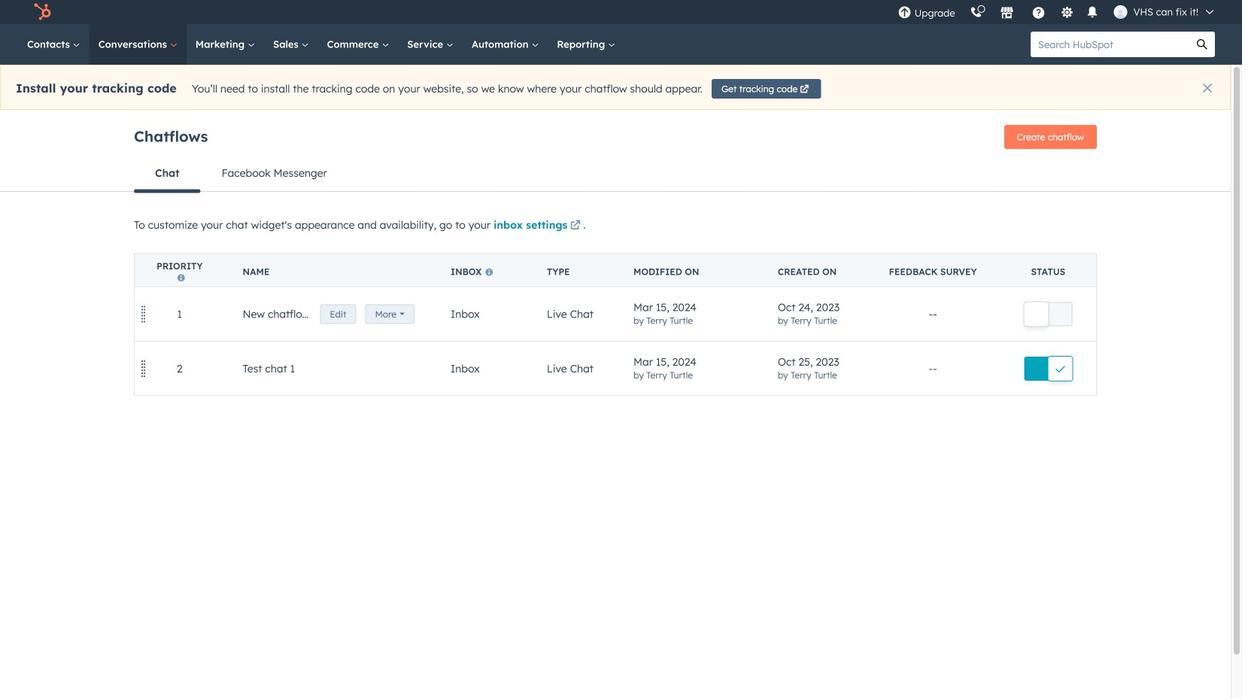 Task type: locate. For each thing, give the bounding box(es) containing it.
menu
[[891, 0, 1225, 24]]

link opens in a new window image
[[570, 217, 581, 235], [570, 221, 581, 231]]

navigation
[[134, 155, 1097, 192]]

2 link opens in a new window image from the top
[[570, 221, 581, 231]]

alert
[[0, 65, 1231, 110]]

banner
[[134, 120, 1097, 155]]

Search HubSpot search field
[[1031, 32, 1190, 57]]

1 link opens in a new window image from the top
[[570, 217, 581, 235]]



Task type: describe. For each thing, give the bounding box(es) containing it.
marketplaces image
[[1001, 7, 1014, 20]]

terry turtle image
[[1114, 5, 1128, 19]]

close image
[[1204, 84, 1213, 93]]



Task type: vqa. For each thing, say whether or not it's contained in the screenshot.
Close icon
yes



